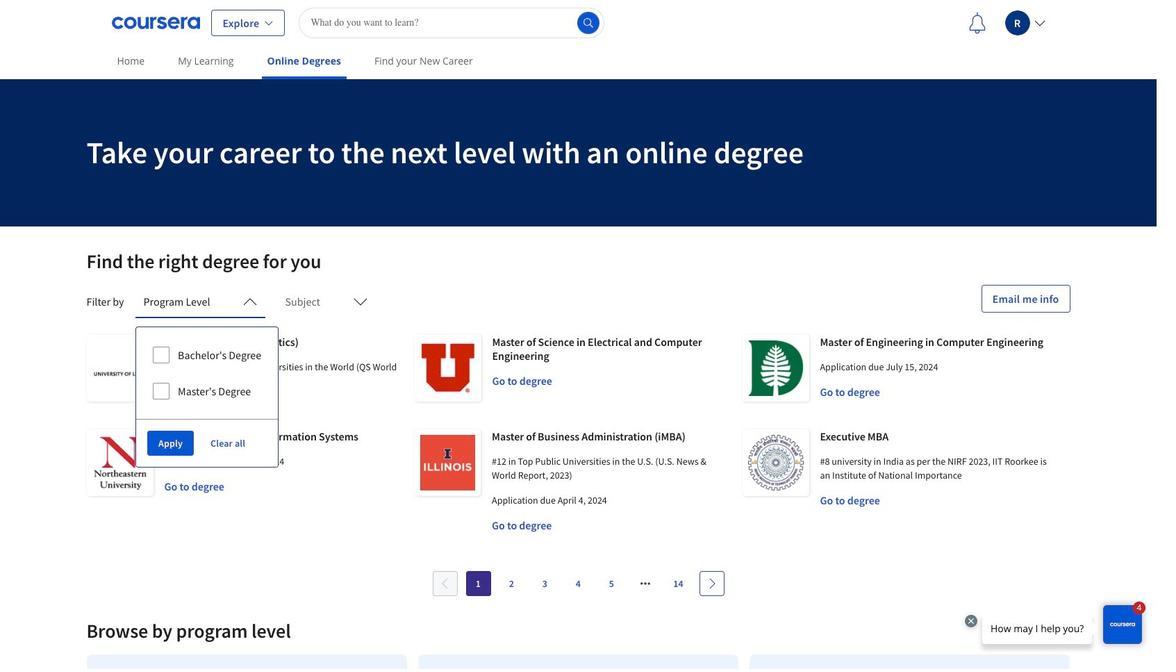 Task type: vqa. For each thing, say whether or not it's contained in the screenshot.
1st For from the left
no



Task type: describe. For each thing, give the bounding box(es) containing it.
coursera image
[[112, 11, 200, 34]]

university of utah image
[[415, 335, 481, 402]]



Task type: locate. For each thing, give the bounding box(es) containing it.
actions toolbar
[[136, 419, 278, 467]]

options list list box
[[136, 327, 278, 419]]

list
[[81, 649, 1077, 669]]

iit roorkee image
[[743, 430, 810, 496]]

university of illinois at urbana-champaign image
[[415, 430, 481, 496]]

go to next page image
[[707, 578, 718, 590]]

None search field
[[299, 7, 605, 38]]

dartmouth college image
[[743, 335, 810, 402]]

northeastern university image
[[87, 430, 153, 496]]

university of leeds image
[[87, 335, 153, 402]]



